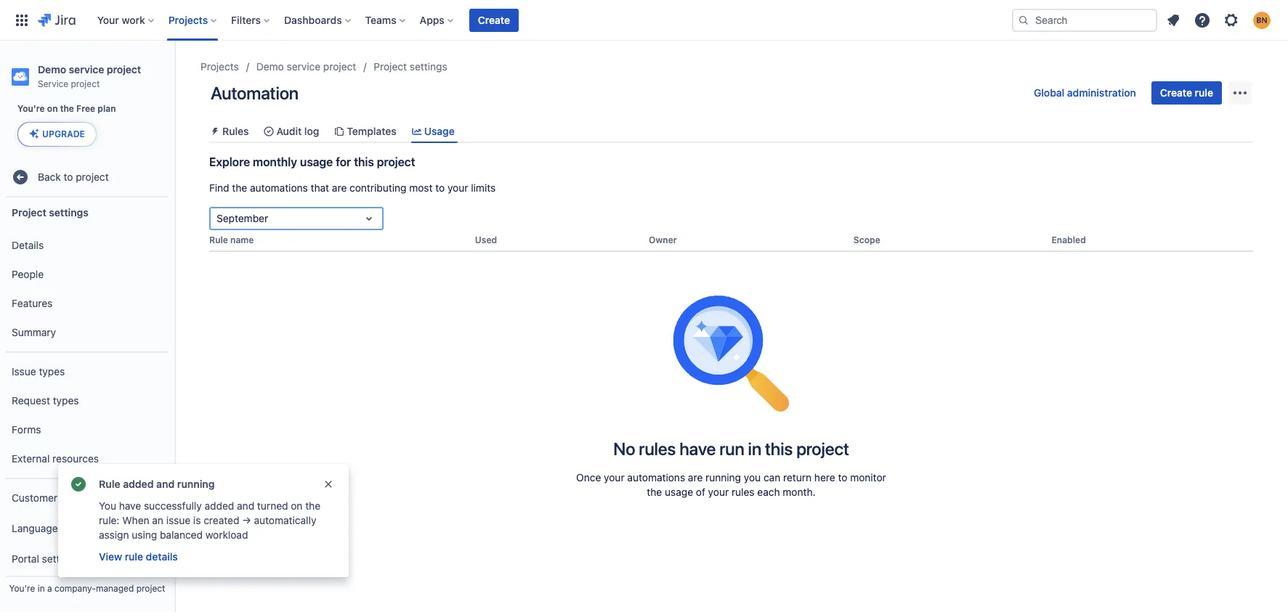 Task type: vqa. For each thing, say whether or not it's contained in the screenshot.
Import corresponding to Import and export
no



Task type: describe. For each thing, give the bounding box(es) containing it.
is
[[193, 515, 201, 527]]

work
[[122, 13, 145, 26]]

you have successfully added and turned on the rule: when an issue is created → automatically assign using balanced workload
[[99, 500, 321, 541]]

assign
[[99, 529, 129, 541]]

audit log
[[277, 125, 319, 137]]

demo service project service project
[[38, 63, 141, 89]]

limits
[[471, 182, 496, 194]]

tab list containing rules
[[204, 119, 1260, 143]]

once
[[576, 472, 601, 484]]

0 horizontal spatial and
[[156, 478, 175, 491]]

types for issue types
[[39, 365, 65, 378]]

back to project link
[[6, 163, 169, 192]]

0 vertical spatial are
[[332, 182, 347, 194]]

request
[[12, 394, 50, 407]]

can
[[764, 472, 781, 484]]

september
[[217, 212, 268, 225]]

project up here
[[797, 439, 850, 459]]

0 vertical spatial in
[[748, 439, 762, 459]]

are inside once your automations are running you can return here to monitor the usage of your rules each month.
[[688, 472, 703, 484]]

view
[[99, 551, 122, 563]]

rule name
[[209, 235, 254, 246]]

run
[[720, 439, 745, 459]]

1 vertical spatial project settings
[[12, 206, 89, 218]]

project up contributing
[[377, 156, 415, 169]]

0 horizontal spatial usage
[[300, 156, 333, 169]]

company-
[[55, 584, 96, 595]]

you're on the free plan
[[17, 103, 116, 114]]

filters
[[231, 13, 261, 26]]

→
[[242, 515, 251, 527]]

balanced
[[160, 529, 203, 541]]

the right find
[[232, 182, 247, 194]]

create for create
[[478, 13, 510, 26]]

banner containing your work
[[0, 0, 1289, 41]]

find
[[209, 182, 229, 194]]

usage image
[[411, 125, 423, 137]]

rule:
[[99, 515, 120, 527]]

dismiss image
[[323, 479, 334, 491]]

features link
[[6, 289, 169, 318]]

no
[[614, 439, 635, 459]]

portal settings link
[[6, 545, 169, 574]]

owner
[[649, 235, 677, 246]]

return
[[784, 472, 812, 484]]

0 vertical spatial have
[[680, 439, 716, 459]]

most
[[409, 182, 433, 194]]

0 horizontal spatial your
[[448, 182, 468, 194]]

0 horizontal spatial rules
[[639, 439, 676, 459]]

added inside you have successfully added and turned on the rule: when an issue is created → automatically assign using balanced workload
[[205, 500, 234, 512]]

request types
[[12, 394, 79, 407]]

teams button
[[361, 8, 411, 32]]

automations for rules
[[628, 472, 686, 484]]

0 vertical spatial on
[[47, 103, 58, 114]]

service for demo service project service project
[[69, 63, 104, 76]]

the inside you have successfully added and turned on the rule: when an issue is created → automatically assign using balanced workload
[[305, 500, 321, 512]]

request types link
[[6, 387, 169, 416]]

forms link
[[6, 416, 169, 445]]

the left free
[[60, 103, 74, 114]]

plan
[[98, 103, 116, 114]]

you're for you're in a company-managed project
[[9, 584, 35, 595]]

projects link
[[201, 58, 239, 76]]

scope
[[854, 235, 881, 246]]

have inside you have successfully added and turned on the rule: when an issue is created → automatically assign using balanced workload
[[119, 500, 141, 512]]

name
[[230, 235, 254, 246]]

issue types
[[12, 365, 65, 378]]

of
[[696, 486, 706, 499]]

summary link
[[6, 318, 169, 347]]

support
[[61, 522, 97, 535]]

enabled
[[1052, 235, 1086, 246]]

project up plan
[[107, 63, 141, 76]]

back
[[38, 171, 61, 183]]

2 horizontal spatial your
[[708, 486, 729, 499]]

running inside once your automations are running you can return here to monitor the usage of your rules each month.
[[706, 472, 741, 484]]

rules
[[222, 125, 249, 137]]

you're in a company-managed project
[[9, 584, 165, 595]]

monthly
[[253, 156, 297, 169]]

to inside once your automations are running you can return here to monitor the usage of your rules each month.
[[838, 472, 848, 484]]

apps button
[[416, 8, 459, 32]]

1 vertical spatial your
[[604, 472, 625, 484]]

audit
[[277, 125, 302, 137]]

Search field
[[1012, 8, 1158, 32]]

resources
[[52, 453, 99, 465]]

details
[[146, 551, 178, 563]]

dashboards
[[284, 13, 342, 26]]

contributing
[[350, 182, 407, 194]]

filters button
[[227, 8, 276, 32]]

demo service project link
[[256, 58, 356, 76]]

notifications image
[[1165, 11, 1183, 29]]

sidebar navigation image
[[158, 58, 190, 87]]

apps
[[420, 13, 445, 26]]

a
[[47, 584, 52, 595]]

success image
[[70, 476, 87, 494]]

that
[[311, 182, 329, 194]]

templates image
[[334, 125, 346, 137]]

0 horizontal spatial running
[[177, 478, 215, 491]]

month.
[[783, 486, 816, 499]]

0 vertical spatial project settings
[[374, 60, 447, 73]]

global administration
[[1034, 86, 1137, 99]]

your work
[[97, 13, 145, 26]]

project right back
[[76, 171, 109, 183]]

automatically
[[254, 515, 316, 527]]

summary
[[12, 326, 56, 338]]

group containing customer permissions
[[6, 478, 169, 613]]

teams
[[365, 13, 397, 26]]

issue types link
[[6, 358, 169, 387]]

you
[[99, 500, 116, 512]]

demo for demo service project
[[256, 60, 284, 73]]

you
[[744, 472, 761, 484]]

back to project
[[38, 171, 109, 183]]

details
[[12, 239, 44, 251]]

0 horizontal spatial added
[[123, 478, 154, 491]]

rule for create
[[1195, 86, 1214, 99]]

using
[[132, 529, 157, 541]]

language support
[[12, 522, 97, 535]]

audit log image
[[263, 125, 275, 137]]

view rule details
[[99, 551, 178, 563]]

settings image
[[1223, 11, 1241, 29]]

projects for projects dropdown button
[[168, 13, 208, 26]]



Task type: locate. For each thing, give the bounding box(es) containing it.
here
[[815, 472, 836, 484]]

1 vertical spatial projects
[[201, 60, 239, 73]]

templates
[[347, 125, 397, 137]]

language support link
[[6, 513, 169, 545]]

on up automatically
[[291, 500, 303, 512]]

running
[[706, 472, 741, 484], [177, 478, 215, 491]]

demo service project
[[256, 60, 356, 73]]

rule for rule name
[[209, 235, 228, 246]]

this
[[354, 156, 374, 169], [765, 439, 793, 459]]

demo for demo service project service project
[[38, 63, 66, 76]]

projects up the automation
[[201, 60, 239, 73]]

1 horizontal spatial this
[[765, 439, 793, 459]]

1 horizontal spatial your
[[604, 472, 625, 484]]

to
[[64, 171, 73, 183], [436, 182, 445, 194], [838, 472, 848, 484]]

0 vertical spatial projects
[[168, 13, 208, 26]]

0 vertical spatial your
[[448, 182, 468, 194]]

create right apps dropdown button
[[478, 13, 510, 26]]

0 vertical spatial project
[[374, 60, 407, 73]]

0 vertical spatial rule
[[209, 235, 228, 246]]

rules image
[[209, 125, 221, 137]]

demo
[[256, 60, 284, 73], [38, 63, 66, 76]]

0 horizontal spatial this
[[354, 156, 374, 169]]

rules right the no
[[639, 439, 676, 459]]

projects right work
[[168, 13, 208, 26]]

2 group from the top
[[6, 352, 169, 478]]

rules down you
[[732, 486, 755, 499]]

1 vertical spatial create
[[1161, 86, 1193, 99]]

0 vertical spatial settings
[[410, 60, 447, 73]]

group
[[6, 227, 169, 352], [6, 352, 169, 478], [6, 478, 169, 613]]

service inside demo service project link
[[287, 60, 321, 73]]

project settings link
[[374, 58, 447, 76]]

your right of
[[708, 486, 729, 499]]

0 horizontal spatial service
[[69, 63, 104, 76]]

project
[[374, 60, 407, 73], [12, 206, 46, 218]]

0 horizontal spatial project settings
[[12, 206, 89, 218]]

jira image
[[38, 11, 75, 29], [38, 11, 75, 29]]

settings down apps
[[410, 60, 447, 73]]

details link
[[6, 231, 169, 260]]

dashboards button
[[280, 8, 357, 32]]

the inside once your automations are running you can return here to monitor the usage of your rules each month.
[[647, 486, 662, 499]]

rule for view
[[125, 551, 143, 563]]

demo inside demo service project service project
[[38, 63, 66, 76]]

1 horizontal spatial project
[[374, 60, 407, 73]]

rule inside button
[[1195, 86, 1214, 99]]

1 vertical spatial project
[[12, 206, 46, 218]]

1 horizontal spatial in
[[748, 439, 762, 459]]

added
[[123, 478, 154, 491], [205, 500, 234, 512]]

rule inside button
[[125, 551, 143, 563]]

rule added and running
[[99, 478, 215, 491]]

2 vertical spatial settings
[[42, 553, 80, 565]]

1 horizontal spatial to
[[436, 182, 445, 194]]

1 horizontal spatial are
[[688, 472, 703, 484]]

1 group from the top
[[6, 227, 169, 352]]

0 vertical spatial types
[[39, 365, 65, 378]]

added up when
[[123, 478, 154, 491]]

your
[[448, 182, 468, 194], [604, 472, 625, 484], [708, 486, 729, 499]]

language
[[12, 522, 58, 535]]

are up of
[[688, 472, 703, 484]]

usage
[[424, 125, 455, 137]]

have
[[680, 439, 716, 459], [119, 500, 141, 512]]

you're for you're on the free plan
[[17, 103, 45, 114]]

0 vertical spatial usage
[[300, 156, 333, 169]]

created
[[204, 515, 239, 527]]

1 vertical spatial in
[[38, 584, 45, 595]]

administration
[[1068, 86, 1137, 99]]

1 vertical spatial have
[[119, 500, 141, 512]]

when
[[122, 515, 149, 527]]

added up created
[[205, 500, 234, 512]]

settings inside project settings link
[[410, 60, 447, 73]]

appswitcher icon image
[[13, 11, 31, 29]]

forms
[[12, 423, 41, 436]]

create button
[[469, 8, 519, 32]]

automations down monthly
[[250, 182, 308, 194]]

0 vertical spatial this
[[354, 156, 374, 169]]

global
[[1034, 86, 1065, 99]]

explore monthly usage for this project
[[209, 156, 415, 169]]

tab list
[[204, 119, 1260, 143]]

rules inside once your automations are running you can return here to monitor the usage of your rules each month.
[[732, 486, 755, 499]]

0 horizontal spatial rule
[[125, 551, 143, 563]]

no rules have run in this project image
[[673, 296, 790, 412]]

your work button
[[93, 8, 160, 32]]

to right here
[[838, 472, 848, 484]]

1 vertical spatial are
[[688, 472, 703, 484]]

demo up the automation
[[256, 60, 284, 73]]

rule up you
[[99, 478, 120, 491]]

project settings down apps
[[374, 60, 447, 73]]

1 horizontal spatial running
[[706, 472, 741, 484]]

projects
[[168, 13, 208, 26], [201, 60, 239, 73]]

in left "a"
[[38, 584, 45, 595]]

you're left "a"
[[9, 584, 35, 595]]

automation
[[211, 83, 299, 103]]

external resources link
[[6, 445, 169, 474]]

demo up service
[[38, 63, 66, 76]]

log
[[304, 125, 319, 137]]

rule right view
[[125, 551, 143, 563]]

usage left of
[[665, 486, 693, 499]]

0 horizontal spatial have
[[119, 500, 141, 512]]

1 vertical spatial added
[[205, 500, 234, 512]]

upgrade
[[42, 129, 85, 140]]

project down teams popup button
[[374, 60, 407, 73]]

create
[[478, 13, 510, 26], [1161, 86, 1193, 99]]

0 horizontal spatial rule
[[99, 478, 120, 491]]

in right run
[[748, 439, 762, 459]]

1 vertical spatial rule
[[99, 478, 120, 491]]

workload
[[206, 529, 248, 541]]

0 horizontal spatial project
[[12, 206, 46, 218]]

project up details
[[12, 206, 46, 218]]

group containing issue types
[[6, 352, 169, 478]]

0 horizontal spatial in
[[38, 584, 45, 595]]

people link
[[6, 260, 169, 289]]

external resources
[[12, 453, 99, 465]]

open image
[[361, 210, 378, 228]]

1 vertical spatial usage
[[665, 486, 693, 499]]

used
[[475, 235, 497, 246]]

1 vertical spatial this
[[765, 439, 793, 459]]

1 horizontal spatial and
[[237, 500, 254, 512]]

your right "once"
[[604, 472, 625, 484]]

0 horizontal spatial create
[[478, 13, 510, 26]]

0 horizontal spatial demo
[[38, 63, 66, 76]]

create inside the primary element
[[478, 13, 510, 26]]

features
[[12, 297, 53, 309]]

project down dashboards dropdown button at the left top of the page
[[323, 60, 356, 73]]

monitor
[[851, 472, 887, 484]]

search image
[[1018, 14, 1030, 26]]

rule for rule added and running
[[99, 478, 120, 491]]

0 vertical spatial and
[[156, 478, 175, 491]]

rule left the actions image
[[1195, 86, 1214, 99]]

create for create rule
[[1161, 86, 1193, 99]]

3 group from the top
[[6, 478, 169, 613]]

projects inside dropdown button
[[168, 13, 208, 26]]

0 vertical spatial automations
[[250, 182, 308, 194]]

customer permissions
[[12, 492, 117, 504]]

and up →
[[237, 500, 254, 512]]

1 vertical spatial rule
[[125, 551, 143, 563]]

portal settings
[[12, 553, 80, 565]]

0 horizontal spatial to
[[64, 171, 73, 183]]

1 vertical spatial rules
[[732, 486, 755, 499]]

project up free
[[71, 78, 100, 89]]

your profile and settings image
[[1254, 11, 1271, 29]]

0 horizontal spatial automations
[[250, 182, 308, 194]]

service down dashboards
[[287, 60, 321, 73]]

1 vertical spatial you're
[[9, 584, 35, 595]]

rules
[[639, 439, 676, 459], [732, 486, 755, 499]]

this up can
[[765, 439, 793, 459]]

primary element
[[9, 0, 1012, 40]]

1 horizontal spatial usage
[[665, 486, 693, 499]]

service for demo service project
[[287, 60, 321, 73]]

service
[[38, 78, 68, 89]]

project
[[323, 60, 356, 73], [107, 63, 141, 76], [71, 78, 100, 89], [377, 156, 415, 169], [76, 171, 109, 183], [797, 439, 850, 459], [136, 584, 165, 595]]

usage inside once your automations are running you can return here to monitor the usage of your rules each month.
[[665, 486, 693, 499]]

project down details
[[136, 584, 165, 595]]

running left you
[[706, 472, 741, 484]]

service inside demo service project service project
[[69, 63, 104, 76]]

1 horizontal spatial rule
[[209, 235, 228, 246]]

1 vertical spatial settings
[[49, 206, 89, 218]]

your
[[97, 13, 119, 26]]

types for request types
[[53, 394, 79, 407]]

customer permissions link
[[6, 484, 169, 513]]

types right request
[[53, 394, 79, 407]]

successfully
[[144, 500, 202, 512]]

for
[[336, 156, 351, 169]]

on down service
[[47, 103, 58, 114]]

automations inside once your automations are running you can return here to monitor the usage of your rules each month.
[[628, 472, 686, 484]]

types right issue
[[39, 365, 65, 378]]

your left limits
[[448, 182, 468, 194]]

1 horizontal spatial project settings
[[374, 60, 447, 73]]

0 vertical spatial added
[[123, 478, 154, 491]]

on inside you have successfully added and turned on the rule: when an issue is created → automatically assign using balanced workload
[[291, 500, 303, 512]]

permissions
[[60, 492, 117, 504]]

1 horizontal spatial added
[[205, 500, 234, 512]]

settings inside portal settings link
[[42, 553, 80, 565]]

no rules have run in this project
[[614, 439, 850, 459]]

external
[[12, 453, 50, 465]]

help image
[[1194, 11, 1212, 29]]

running up successfully on the bottom of page
[[177, 478, 215, 491]]

create left the actions image
[[1161, 86, 1193, 99]]

automations
[[250, 182, 308, 194], [628, 472, 686, 484]]

projects for projects link
[[201, 60, 239, 73]]

1 horizontal spatial rule
[[1195, 86, 1214, 99]]

automations down the no
[[628, 472, 686, 484]]

settings down language support
[[42, 553, 80, 565]]

2 horizontal spatial to
[[838, 472, 848, 484]]

an
[[152, 515, 164, 527]]

actions image
[[1232, 84, 1249, 102]]

1 horizontal spatial rules
[[732, 486, 755, 499]]

group containing details
[[6, 227, 169, 352]]

are
[[332, 182, 347, 194], [688, 472, 703, 484]]

and inside you have successfully added and turned on the rule: when an issue is created → automatically assign using balanced workload
[[237, 500, 254, 512]]

project settings down back
[[12, 206, 89, 218]]

service up free
[[69, 63, 104, 76]]

service
[[287, 60, 321, 73], [69, 63, 104, 76]]

portal
[[12, 553, 39, 565]]

settings
[[410, 60, 447, 73], [49, 206, 89, 218], [42, 553, 80, 565]]

settings for language support
[[42, 553, 80, 565]]

rule
[[1195, 86, 1214, 99], [125, 551, 143, 563]]

1 horizontal spatial on
[[291, 500, 303, 512]]

settings down back to project
[[49, 206, 89, 218]]

this right for at the top left of the page
[[354, 156, 374, 169]]

the
[[60, 103, 74, 114], [232, 182, 247, 194], [647, 486, 662, 499], [305, 500, 321, 512]]

0 horizontal spatial are
[[332, 182, 347, 194]]

1 vertical spatial on
[[291, 500, 303, 512]]

1 vertical spatial and
[[237, 500, 254, 512]]

to right most
[[436, 182, 445, 194]]

and up successfully on the bottom of page
[[156, 478, 175, 491]]

1 horizontal spatial have
[[680, 439, 716, 459]]

issue
[[166, 515, 191, 527]]

1 horizontal spatial service
[[287, 60, 321, 73]]

the left of
[[647, 486, 662, 499]]

managed
[[96, 584, 134, 595]]

0 horizontal spatial on
[[47, 103, 58, 114]]

create rule
[[1161, 86, 1214, 99]]

0 vertical spatial create
[[478, 13, 510, 26]]

usage
[[300, 156, 333, 169], [665, 486, 693, 499]]

0 vertical spatial rules
[[639, 439, 676, 459]]

1 vertical spatial types
[[53, 394, 79, 407]]

the up automatically
[[305, 500, 321, 512]]

settings for demo service project
[[410, 60, 447, 73]]

banner
[[0, 0, 1289, 41]]

1 horizontal spatial demo
[[256, 60, 284, 73]]

1 vertical spatial automations
[[628, 472, 686, 484]]

usage up that
[[300, 156, 333, 169]]

to right back
[[64, 171, 73, 183]]

project settings
[[374, 60, 447, 73], [12, 206, 89, 218]]

2 vertical spatial your
[[708, 486, 729, 499]]

are right that
[[332, 182, 347, 194]]

0 vertical spatial rule
[[1195, 86, 1214, 99]]

0 vertical spatial you're
[[17, 103, 45, 114]]

global administration link
[[1026, 81, 1145, 105]]

rule left name
[[209, 235, 228, 246]]

automations for monthly
[[250, 182, 308, 194]]

types
[[39, 365, 65, 378], [53, 394, 79, 407]]

1 horizontal spatial create
[[1161, 86, 1193, 99]]

1 horizontal spatial automations
[[628, 472, 686, 484]]

you're down service
[[17, 103, 45, 114]]

have left run
[[680, 439, 716, 459]]

once your automations are running you can return here to monitor the usage of your rules each month.
[[576, 472, 887, 499]]

have up when
[[119, 500, 141, 512]]



